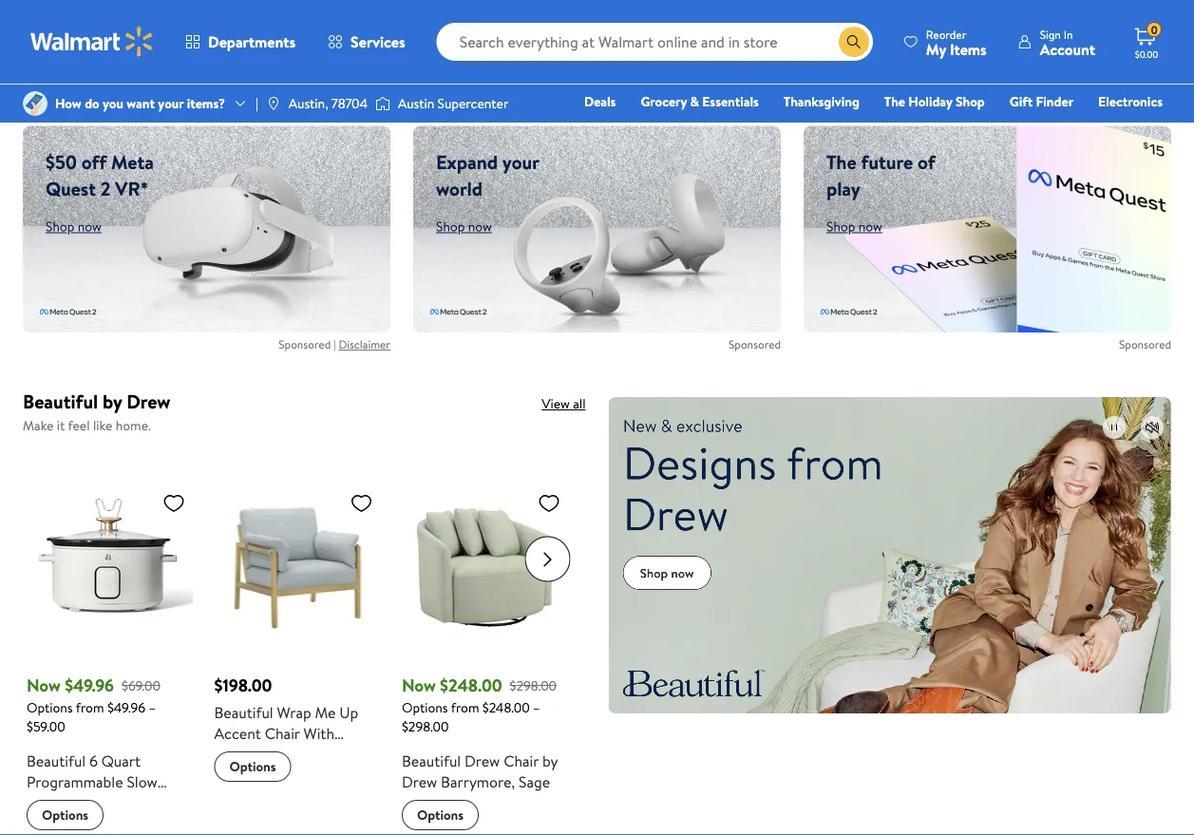 Task type: describe. For each thing, give the bounding box(es) containing it.
cushions
[[291, 744, 350, 765]]

brands
[[27, 85, 84, 112]]

austin supercenter
[[398, 94, 509, 113]]

 image for austin supercenter
[[375, 94, 391, 113]]

&
[[690, 92, 699, 111]]

options link down programmable at the bottom of the page
[[27, 800, 104, 830]]

sage
[[519, 771, 551, 792]]

essentials
[[703, 92, 759, 111]]

in
[[1064, 26, 1073, 42]]

gift
[[1010, 92, 1033, 111]]

drew left barrymore, on the bottom of page
[[402, 771, 437, 792]]

$69.00
[[122, 676, 160, 694]]

supercenter
[[438, 94, 509, 113]]

options up brands
[[42, 16, 89, 34]]

thanksgiving
[[784, 92, 860, 111]]

toy
[[740, 119, 759, 137]]

beautiful drew chair by drew barrymore, sage image
[[402, 483, 568, 650]]

options inside now $248.00 $298.00 options from $248.00 – $298.00
[[402, 698, 448, 717]]

now $49.96 $69.00 options from $49.96 – $59.00
[[27, 673, 160, 735]]

now for now $248.00
[[402, 673, 436, 697]]

Walmart Site-Wide search field
[[437, 23, 873, 61]]

sponsored | disclaimer
[[279, 336, 391, 353]]

0 horizontal spatial |
[[256, 94, 258, 113]]

barrymore,
[[441, 771, 515, 792]]

account
[[1040, 38, 1096, 59]]

slow
[[127, 771, 158, 792]]

0 vertical spatial $49.96
[[65, 673, 114, 697]]

austin
[[398, 94, 435, 113]]

want
[[127, 94, 155, 113]]

walmart+
[[1107, 119, 1163, 137]]

accent
[[214, 723, 261, 744]]

removable
[[214, 744, 287, 765]]

you for for
[[117, 85, 147, 112]]

electronics toy shop
[[740, 92, 1163, 137]]

clear search field text image
[[816, 34, 831, 50]]

grocery & essentials link
[[632, 91, 768, 112]]

sign in account
[[1040, 26, 1096, 59]]

view beautiful by drew. make it feel like home., pause video image
[[1103, 416, 1126, 439]]

by inside beautiful drew chair by drew barrymore, sage
[[543, 750, 558, 771]]

1 vertical spatial $248.00
[[483, 698, 530, 717]]

gift finder link
[[1001, 91, 1083, 112]]

by inside beautiful by drew make it feel like home.
[[103, 388, 122, 415]]

deals
[[584, 92, 616, 111]]

barrymore
[[66, 813, 136, 834]]

view all link
[[542, 394, 586, 413]]

austin, 78704
[[289, 94, 368, 113]]

 image for austin, 78704
[[266, 96, 281, 111]]

grocery & essentials
[[641, 92, 759, 111]]

registry
[[944, 119, 993, 137]]

view
[[542, 394, 570, 413]]

sign in to add to favorites list, beautiful 6 quart programmable slow cooker, white icing by drew barrymore image
[[163, 491, 185, 515]]

all
[[573, 394, 586, 413]]

options link down barrymore, on the bottom of page
[[402, 800, 479, 830]]

items
[[950, 38, 987, 59]]

one
[[1018, 119, 1046, 137]]

0 vertical spatial $248.00
[[440, 673, 502, 697]]

options inside now $49.96 $69.00 options from $49.96 – $59.00
[[27, 698, 73, 717]]

$198.00
[[214, 673, 272, 697]]

thanksgiving link
[[775, 91, 868, 112]]

– for $49.96
[[149, 698, 156, 717]]

sign in to add to favorites list, beautiful wrap me up accent chair with removable cushions by drew, cornflower blue image
[[350, 491, 373, 515]]

shop for holiday
[[956, 92, 985, 111]]

drew,
[[214, 765, 253, 785]]

you for do
[[103, 94, 123, 113]]

1 horizontal spatial $298.00
[[510, 676, 557, 694]]

beautiful inside the $198.00 beautiful wrap me up accent chair with removable cushions by drew, cornflower blue
[[214, 702, 273, 723]]

chair inside the $198.00 beautiful wrap me up accent chair with removable cushions by drew, cornflower blue
[[265, 723, 300, 744]]

fashion link
[[867, 118, 928, 138]]

0
[[1151, 22, 1158, 38]]

electronics link
[[1090, 91, 1172, 112]]

drew inside beautiful 6 quart programmable slow cooker, white icing by drew barrymore
[[27, 813, 62, 834]]

$59.00
[[27, 717, 65, 735]]

the holiday shop
[[885, 92, 985, 111]]

sign in to add to favorites list, beautiful drew chair by drew barrymore, sage image
[[538, 491, 561, 515]]

from for $49.96
[[76, 698, 104, 717]]

home.
[[116, 416, 151, 435]]

electronics
[[1099, 92, 1163, 111]]

1 vertical spatial $298.00
[[402, 717, 449, 735]]

white
[[82, 792, 121, 813]]

walmart image
[[30, 27, 154, 57]]

search icon image
[[847, 34, 862, 49]]

the holiday shop link
[[876, 91, 994, 112]]

beautiful by drew make it feel like home.
[[23, 388, 171, 435]]

wrap
[[277, 702, 311, 723]]

Search search field
[[437, 23, 873, 61]]

beautiful 6 quart programmable slow cooker, white icing by drew barrymore image
[[27, 483, 193, 650]]

beautiful 6 quart programmable slow cooker, white icing by drew barrymore
[[27, 750, 175, 834]]

brands for you
[[27, 85, 147, 112]]

services button
[[312, 19, 422, 65]]

cooker,
[[27, 792, 78, 813]]

reorder my items
[[926, 26, 987, 59]]

home
[[816, 119, 851, 137]]

icing
[[124, 792, 156, 813]]

how do you want your items?
[[55, 94, 225, 113]]

it
[[57, 416, 65, 435]]

up
[[340, 702, 358, 723]]

finder
[[1036, 92, 1074, 111]]

1 vertical spatial $49.96
[[107, 698, 145, 717]]

– for $248.00
[[533, 698, 540, 717]]

view all
[[542, 394, 586, 413]]

chair inside beautiful drew chair by drew barrymore, sage
[[504, 750, 539, 771]]

1 sponsored from the left
[[279, 336, 331, 353]]



Task type: vqa. For each thing, say whether or not it's contained in the screenshot.
bad
no



Task type: locate. For each thing, give the bounding box(es) containing it.
$198.00 beautiful wrap me up accent chair with removable cushions by drew, cornflower blue
[[214, 673, 369, 785]]

1 – from the left
[[149, 698, 156, 717]]

1 horizontal spatial chair
[[504, 750, 539, 771]]

shop inside electronics toy shop
[[762, 119, 791, 137]]

1 horizontal spatial shop
[[956, 92, 985, 111]]

beautiful up it
[[23, 388, 98, 415]]

$49.96
[[65, 673, 114, 697], [107, 698, 145, 717]]

departments button
[[169, 19, 312, 65]]

for
[[88, 85, 113, 112]]

shop for toy
[[762, 119, 791, 137]]

78704
[[332, 94, 368, 113]]

registry link
[[936, 118, 1001, 138]]

product group
[[27, 0, 191, 40], [218, 0, 383, 40], [410, 0, 574, 40], [601, 0, 766, 40], [984, 0, 1149, 40], [27, 445, 193, 834], [214, 445, 381, 830], [402, 445, 568, 830]]

by
[[103, 388, 122, 415], [354, 744, 369, 765], [543, 750, 558, 771], [159, 792, 175, 813]]

1 from from the left
[[76, 698, 104, 717]]

1 horizontal spatial from
[[451, 698, 479, 717]]

you right do
[[103, 94, 123, 113]]

beautiful for 6
[[27, 750, 86, 771]]

0 vertical spatial shop
[[956, 92, 985, 111]]

– up sage
[[533, 698, 540, 717]]

drew down programmable at the bottom of the page
[[27, 813, 62, 834]]

from up beautiful drew chair by drew barrymore, sage
[[451, 698, 479, 717]]

drew inside beautiful by drew make it feel like home.
[[127, 388, 171, 415]]

by right barrymore, on the bottom of page
[[543, 750, 558, 771]]

2 horizontal spatial sponsored
[[1120, 336, 1172, 353]]

from right $59.00
[[76, 698, 104, 717]]

my
[[926, 38, 947, 59]]

holiday
[[909, 92, 953, 111]]

from inside now $248.00 $298.00 options from $248.00 – $298.00
[[451, 698, 479, 717]]

options down programmable at the bottom of the page
[[42, 806, 89, 824]]

beautiful for drew
[[402, 750, 461, 771]]

options link
[[27, 10, 104, 40], [214, 751, 291, 782], [27, 800, 104, 830], [402, 800, 479, 830]]

0 vertical spatial $298.00
[[510, 676, 557, 694]]

blue
[[335, 765, 364, 785]]

–
[[149, 698, 156, 717], [533, 698, 540, 717]]

shop up registry link
[[956, 92, 985, 111]]

shop inside "link"
[[956, 92, 985, 111]]

feel
[[68, 416, 90, 435]]

your
[[158, 94, 184, 113]]

0 horizontal spatial shop
[[762, 119, 791, 137]]

options link down accent
[[214, 751, 291, 782]]

disclaimer button
[[339, 336, 391, 353]]

options down barrymore, on the bottom of page
[[417, 806, 464, 824]]

product group containing $198.00
[[214, 445, 381, 830]]

options right up
[[402, 698, 448, 717]]

beautiful down $198.00
[[214, 702, 273, 723]]

$248.00
[[440, 673, 502, 697], [483, 698, 530, 717]]

sponsored
[[279, 336, 331, 353], [729, 336, 781, 353], [1120, 336, 1172, 353]]

reorder
[[926, 26, 967, 42]]

1 vertical spatial |
[[334, 336, 336, 353]]

one debit
[[1018, 119, 1082, 137]]

$298.00
[[510, 676, 557, 694], [402, 717, 449, 735]]

programmable
[[27, 771, 123, 792]]

 image right 78704
[[375, 94, 391, 113]]

by right icing
[[159, 792, 175, 813]]

beautiful down now $248.00 $298.00 options from $248.00 – $298.00
[[402, 750, 461, 771]]

1 vertical spatial chair
[[504, 750, 539, 771]]

services
[[351, 31, 405, 52]]

2 – from the left
[[533, 698, 540, 717]]

me
[[315, 702, 336, 723]]

beautiful wrap me up accent chair with removable cushions by drew, cornflower blue image
[[214, 483, 381, 650]]

now for now $49.96
[[27, 673, 61, 697]]

6
[[89, 750, 98, 771]]

view beautiful by drew. make it feel like home., unmute video image
[[1141, 416, 1164, 439]]

by right cushions
[[354, 744, 369, 765]]

next slide for hero3across list image
[[525, 536, 571, 582]]

| left disclaimer button
[[334, 336, 336, 353]]

0 vertical spatial chair
[[265, 723, 300, 744]]

shop right toy
[[762, 119, 791, 137]]

chair
[[265, 723, 300, 744], [504, 750, 539, 771]]

2 from from the left
[[451, 698, 479, 717]]

beautiful inside beautiful drew chair by drew barrymore, sage
[[402, 750, 461, 771]]

1 horizontal spatial sponsored
[[729, 336, 781, 353]]

1 now from the left
[[27, 673, 61, 697]]

sign
[[1040, 26, 1061, 42]]

by inside beautiful 6 quart programmable slow cooker, white icing by drew barrymore
[[159, 792, 175, 813]]

with
[[304, 723, 335, 744]]

one debit link
[[1009, 118, 1090, 138]]

cornflower
[[257, 765, 332, 785]]

the
[[885, 92, 906, 111]]

shop
[[956, 92, 985, 111], [762, 119, 791, 137]]

options down accent
[[230, 757, 276, 776]]

beautiful inside beautiful by drew make it feel like home.
[[23, 388, 98, 415]]

grocery
[[641, 92, 687, 111]]

fashion
[[876, 119, 920, 137]]

options
[[42, 16, 89, 34], [27, 698, 73, 717], [402, 698, 448, 717], [230, 757, 276, 776], [42, 806, 89, 824], [417, 806, 464, 824]]

product group containing options
[[27, 0, 191, 40]]

0 horizontal spatial $298.00
[[402, 717, 449, 735]]

options link up brands
[[27, 10, 104, 40]]

 image
[[375, 94, 391, 113], [266, 96, 281, 111]]

0 horizontal spatial chair
[[265, 723, 300, 744]]

beautiful drew chair by drew barrymore, sage
[[402, 750, 558, 792]]

gift finder
[[1010, 92, 1074, 111]]

by inside the $198.00 beautiful wrap me up accent chair with removable cushions by drew, cornflower blue
[[354, 744, 369, 765]]

 image
[[23, 91, 48, 116]]

0 horizontal spatial –
[[149, 698, 156, 717]]

from for $248.00
[[451, 698, 479, 717]]

do
[[85, 94, 99, 113]]

beautiful
[[23, 388, 98, 415], [214, 702, 273, 723], [27, 750, 86, 771], [402, 750, 461, 771]]

drew up home.
[[127, 388, 171, 415]]

austin,
[[289, 94, 328, 113]]

options up programmable at the bottom of the page
[[27, 698, 73, 717]]

0 vertical spatial |
[[256, 94, 258, 113]]

chair left with on the bottom left of the page
[[265, 723, 300, 744]]

beautiful down $59.00
[[27, 750, 86, 771]]

debit
[[1049, 119, 1082, 137]]

– inside now $49.96 $69.00 options from $49.96 – $59.00
[[149, 698, 156, 717]]

disclaimer
[[339, 336, 391, 353]]

– inside now $248.00 $298.00 options from $248.00 – $298.00
[[533, 698, 540, 717]]

now inside now $49.96 $69.00 options from $49.96 – $59.00
[[27, 673, 61, 697]]

how
[[55, 94, 82, 113]]

home link
[[807, 118, 859, 138]]

now inside now $248.00 $298.00 options from $248.00 – $298.00
[[402, 673, 436, 697]]

1 horizontal spatial now
[[402, 673, 436, 697]]

2 now from the left
[[402, 673, 436, 697]]

from inside now $49.96 $69.00 options from $49.96 – $59.00
[[76, 698, 104, 717]]

now
[[27, 673, 61, 697], [402, 673, 436, 697]]

product group containing now $49.96
[[27, 445, 193, 834]]

$49.96 down $69.00
[[107, 698, 145, 717]]

|
[[256, 94, 258, 113], [334, 336, 336, 353]]

make
[[23, 416, 54, 435]]

drew left sage
[[465, 750, 500, 771]]

by up like
[[103, 388, 122, 415]]

 image left austin,
[[266, 96, 281, 111]]

| right items?
[[256, 94, 258, 113]]

chair down now $248.00 $298.00 options from $248.00 – $298.00
[[504, 750, 539, 771]]

0 horizontal spatial sponsored
[[279, 336, 331, 353]]

1 horizontal spatial –
[[533, 698, 540, 717]]

1 horizontal spatial  image
[[375, 94, 391, 113]]

toy shop link
[[731, 118, 800, 138]]

1 horizontal spatial |
[[334, 336, 336, 353]]

0 horizontal spatial  image
[[266, 96, 281, 111]]

– down $69.00
[[149, 698, 156, 717]]

$0.00
[[1135, 48, 1159, 60]]

beautiful inside beautiful 6 quart programmable slow cooker, white icing by drew barrymore
[[27, 750, 86, 771]]

now $248.00 $298.00 options from $248.00 – $298.00
[[402, 673, 557, 735]]

1 vertical spatial shop
[[762, 119, 791, 137]]

0 horizontal spatial from
[[76, 698, 104, 717]]

like
[[93, 416, 112, 435]]

items?
[[187, 94, 225, 113]]

beautiful for by
[[23, 388, 98, 415]]

3 sponsored from the left
[[1120, 336, 1172, 353]]

you right for
[[117, 85, 147, 112]]

walmart+ link
[[1098, 118, 1172, 138]]

product group containing now $248.00
[[402, 445, 568, 830]]

quart
[[101, 750, 141, 771]]

$49.96 left $69.00
[[65, 673, 114, 697]]

2 sponsored from the left
[[729, 336, 781, 353]]

0 horizontal spatial now
[[27, 673, 61, 697]]

departments
[[208, 31, 296, 52]]



